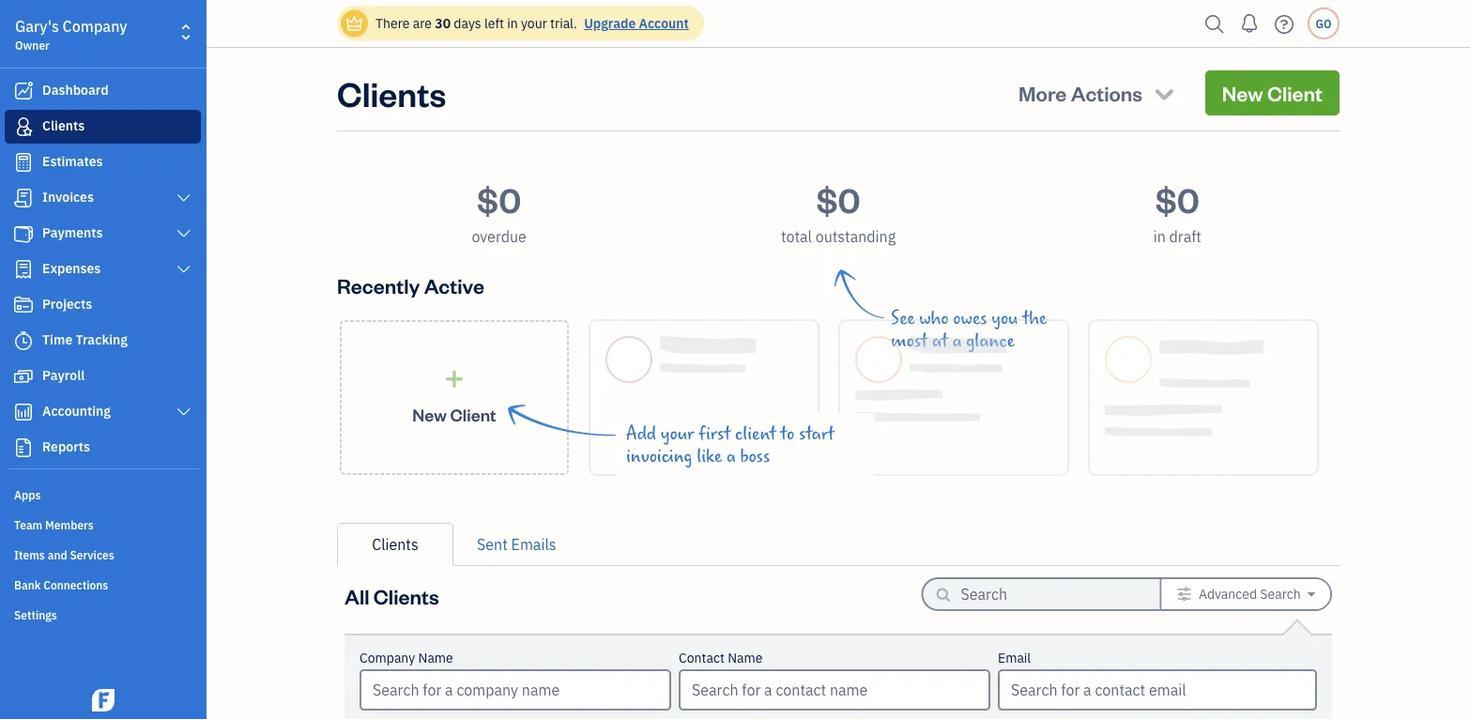 Task type: vqa. For each thing, say whether or not it's contained in the screenshot.
TIME TRACKING
yes



Task type: locate. For each thing, give the bounding box(es) containing it.
3 $0 from the left
[[1156, 177, 1200, 221]]

0 vertical spatial new
[[1223, 79, 1264, 106]]

1 chevron large down image from the top
[[175, 226, 193, 241]]

0 vertical spatial your
[[521, 15, 547, 32]]

overdue
[[472, 227, 527, 247]]

reports
[[42, 438, 90, 455]]

$0 total outstanding
[[781, 177, 896, 247]]

$0 up draft
[[1156, 177, 1200, 221]]

1 vertical spatial in
[[1154, 227, 1166, 247]]

who
[[920, 308, 949, 329]]

chevron large down image for expenses
[[175, 262, 193, 277]]

client down go to help icon
[[1268, 79, 1323, 106]]

the
[[1023, 308, 1047, 329]]

team members link
[[5, 510, 201, 538]]

in right 'left'
[[507, 15, 518, 32]]

0 horizontal spatial client
[[450, 404, 497, 426]]

emails
[[511, 535, 556, 555]]

clients link
[[5, 110, 201, 144], [337, 523, 454, 566]]

chevron large down image for accounting
[[175, 405, 193, 420]]

chevron large down image inside accounting link
[[175, 405, 193, 420]]

clients link up 'all clients'
[[337, 523, 454, 566]]

main element
[[0, 0, 254, 719]]

new down plus icon
[[413, 404, 447, 426]]

estimate image
[[12, 153, 35, 172]]

add
[[626, 424, 657, 444]]

1 name from the left
[[418, 649, 453, 667]]

Search for a contact email text field
[[1000, 671, 1316, 709]]

like
[[697, 446, 722, 467]]

$0 up outstanding
[[816, 177, 861, 221]]

new down notifications icon
[[1223, 79, 1264, 106]]

go button
[[1308, 8, 1340, 39]]

1 vertical spatial client
[[450, 404, 497, 426]]

new client
[[1223, 79, 1323, 106], [413, 404, 497, 426]]

0 vertical spatial chevron large down image
[[175, 226, 193, 241]]

dashboard image
[[12, 82, 35, 100]]

1 $0 from the left
[[477, 177, 521, 221]]

1 vertical spatial your
[[661, 424, 694, 444]]

chevrondown image
[[1152, 80, 1178, 106]]

boss
[[740, 446, 770, 467]]

1 vertical spatial chevron large down image
[[175, 262, 193, 277]]

0 horizontal spatial a
[[727, 446, 736, 467]]

more actions button
[[1002, 70, 1195, 116]]

name right the contact on the bottom left of the page
[[728, 649, 763, 667]]

1 horizontal spatial your
[[661, 424, 694, 444]]

1 horizontal spatial company
[[360, 649, 415, 667]]

client
[[1268, 79, 1323, 106], [450, 404, 497, 426]]

timer image
[[12, 332, 35, 350]]

2 $0 from the left
[[816, 177, 861, 221]]

a right like
[[727, 446, 736, 467]]

accounting
[[42, 402, 111, 420]]

clients up the estimates
[[42, 117, 85, 134]]

a
[[953, 331, 962, 351], [727, 446, 736, 467]]

1 vertical spatial a
[[727, 446, 736, 467]]

name for company name
[[418, 649, 453, 667]]

payments
[[42, 224, 103, 241]]

sent emails
[[477, 535, 556, 555]]

name for contact name
[[728, 649, 763, 667]]

a inside see who owes you the most at a glance
[[953, 331, 962, 351]]

a right at
[[953, 331, 962, 351]]

new
[[1223, 79, 1264, 106], [413, 404, 447, 426]]

0 vertical spatial in
[[507, 15, 518, 32]]

0 horizontal spatial clients link
[[5, 110, 201, 144]]

go
[[1316, 16, 1332, 31]]

1 horizontal spatial a
[[953, 331, 962, 351]]

0 vertical spatial clients link
[[5, 110, 201, 144]]

0 horizontal spatial new client link
[[340, 320, 569, 475]]

to
[[781, 424, 795, 444]]

money image
[[12, 367, 35, 386]]

0 horizontal spatial new client
[[413, 404, 497, 426]]

members
[[45, 517, 94, 532]]

clients link up estimates link
[[5, 110, 201, 144]]

chevron large down image inside payments link
[[175, 226, 193, 241]]

1 vertical spatial new client link
[[340, 320, 569, 475]]

$0 inside $0 overdue
[[477, 177, 521, 221]]

chevron large down image inside the expenses link
[[175, 262, 193, 277]]

chevron large down image
[[175, 191, 193, 206]]

$0
[[477, 177, 521, 221], [816, 177, 861, 221], [1156, 177, 1200, 221]]

new client down plus icon
[[413, 404, 497, 426]]

tracking
[[76, 331, 128, 348]]

a inside add your first client to start invoicing like a boss
[[727, 446, 736, 467]]

start
[[799, 424, 835, 444]]

all
[[345, 583, 370, 610]]

1 horizontal spatial in
[[1154, 227, 1166, 247]]

0 vertical spatial new client
[[1223, 79, 1323, 106]]

in left draft
[[1154, 227, 1166, 247]]

expenses link
[[5, 253, 201, 286]]

plus image
[[444, 369, 465, 389]]

estimates
[[42, 153, 103, 170]]

clients
[[337, 70, 446, 115], [42, 117, 85, 134], [372, 535, 419, 555], [374, 583, 439, 610]]

1 horizontal spatial $0
[[816, 177, 861, 221]]

your
[[521, 15, 547, 32], [661, 424, 694, 444]]

freshbooks image
[[88, 689, 118, 712]]

1 vertical spatial company
[[360, 649, 415, 667]]

in
[[507, 15, 518, 32], [1154, 227, 1166, 247]]

2 chevron large down image from the top
[[175, 262, 193, 277]]

are
[[413, 15, 432, 32]]

new client down go to help icon
[[1223, 79, 1323, 106]]

1 vertical spatial clients link
[[337, 523, 454, 566]]

2 horizontal spatial $0
[[1156, 177, 1200, 221]]

caretdown image
[[1308, 587, 1316, 602]]

0 horizontal spatial company
[[63, 16, 127, 36]]

sent
[[477, 535, 508, 555]]

expenses
[[42, 260, 101, 277]]

items
[[14, 548, 45, 563]]

you
[[992, 308, 1019, 329]]

0 vertical spatial a
[[953, 331, 962, 351]]

days
[[454, 15, 481, 32]]

2 vertical spatial chevron large down image
[[175, 405, 193, 420]]

report image
[[12, 439, 35, 457]]

time tracking
[[42, 331, 128, 348]]

add your first client to start invoicing like a boss
[[626, 424, 835, 467]]

0 vertical spatial client
[[1268, 79, 1323, 106]]

your left trial.
[[521, 15, 547, 32]]

company right gary's
[[63, 16, 127, 36]]

0 horizontal spatial in
[[507, 15, 518, 32]]

1 horizontal spatial client
[[1268, 79, 1323, 106]]

client down plus icon
[[450, 404, 497, 426]]

company down 'all clients'
[[360, 649, 415, 667]]

company
[[63, 16, 127, 36], [360, 649, 415, 667]]

1 vertical spatial new
[[413, 404, 447, 426]]

$0 up 'overdue'
[[477, 177, 521, 221]]

0 vertical spatial company
[[63, 16, 127, 36]]

draft
[[1170, 227, 1202, 247]]

there are 30 days left in your trial. upgrade account
[[376, 15, 689, 32]]

Search text field
[[961, 579, 1130, 610]]

$0 inside $0 total outstanding
[[816, 177, 861, 221]]

Search for a contact name text field
[[681, 671, 989, 709]]

most
[[891, 331, 928, 351]]

30
[[435, 15, 451, 32]]

3 chevron large down image from the top
[[175, 405, 193, 420]]

invoice image
[[12, 189, 35, 208]]

0 vertical spatial new client link
[[1206, 70, 1340, 116]]

payment image
[[12, 224, 35, 243]]

2 name from the left
[[728, 649, 763, 667]]

recently active
[[337, 272, 484, 299]]

0 horizontal spatial your
[[521, 15, 547, 32]]

contact
[[679, 649, 725, 667]]

client
[[735, 424, 776, 444]]

apps link
[[5, 480, 201, 508]]

name down 'all clients'
[[418, 649, 453, 667]]

your up invoicing
[[661, 424, 694, 444]]

chevron large down image
[[175, 226, 193, 241], [175, 262, 193, 277], [175, 405, 193, 420]]

payments link
[[5, 217, 201, 251]]

$0 inside the $0 in draft
[[1156, 177, 1200, 221]]

0 horizontal spatial name
[[418, 649, 453, 667]]

$0 overdue
[[472, 177, 527, 247]]

contact name
[[679, 649, 763, 667]]

1 horizontal spatial name
[[728, 649, 763, 667]]

1 horizontal spatial clients link
[[337, 523, 454, 566]]

0 horizontal spatial $0
[[477, 177, 521, 221]]

1 vertical spatial new client
[[413, 404, 497, 426]]

team
[[14, 517, 42, 532]]



Task type: describe. For each thing, give the bounding box(es) containing it.
recently
[[337, 272, 420, 299]]

sent emails link
[[454, 523, 580, 566]]

actions
[[1071, 79, 1143, 106]]

client image
[[12, 117, 35, 136]]

expense image
[[12, 260, 35, 279]]

projects
[[42, 295, 92, 313]]

clients inside main "element"
[[42, 117, 85, 134]]

there
[[376, 15, 410, 32]]

1 horizontal spatial new client
[[1223, 79, 1323, 106]]

Search for a company name text field
[[362, 671, 670, 709]]

your inside add your first client to start invoicing like a boss
[[661, 424, 694, 444]]

invoicing
[[626, 446, 693, 467]]

gary's
[[15, 16, 59, 36]]

settings
[[14, 608, 57, 623]]

time
[[42, 331, 73, 348]]

crown image
[[345, 14, 364, 33]]

in inside the $0 in draft
[[1154, 227, 1166, 247]]

apps
[[14, 487, 41, 502]]

connections
[[43, 578, 108, 593]]

items and services link
[[5, 540, 201, 568]]

advanced search button
[[1162, 579, 1331, 610]]

0 horizontal spatial new
[[413, 404, 447, 426]]

clients right all
[[374, 583, 439, 610]]

settings image
[[1177, 587, 1192, 602]]

dashboard
[[42, 81, 109, 99]]

clients down the there
[[337, 70, 446, 115]]

email
[[998, 649, 1031, 667]]

account
[[639, 15, 689, 32]]

active
[[424, 272, 484, 299]]

$0 for $0 total outstanding
[[816, 177, 861, 221]]

payroll
[[42, 367, 85, 384]]

outstanding
[[816, 227, 896, 247]]

gary's company owner
[[15, 16, 127, 53]]

accounting link
[[5, 395, 201, 429]]

time tracking link
[[5, 324, 201, 358]]

see
[[891, 308, 915, 329]]

settings link
[[5, 600, 201, 628]]

1 horizontal spatial new
[[1223, 79, 1264, 106]]

items and services
[[14, 548, 114, 563]]

all clients
[[345, 583, 439, 610]]

invoices link
[[5, 181, 201, 215]]

first
[[699, 424, 731, 444]]

at
[[932, 331, 948, 351]]

more
[[1019, 79, 1067, 106]]

services
[[70, 548, 114, 563]]

left
[[485, 15, 504, 32]]

clients link inside main "element"
[[5, 110, 201, 144]]

estimates link
[[5, 146, 201, 179]]

trial.
[[550, 15, 577, 32]]

total
[[781, 227, 812, 247]]

projects link
[[5, 288, 201, 322]]

go to help image
[[1270, 10, 1300, 38]]

see who owes you the most at a glance
[[891, 308, 1047, 351]]

payroll link
[[5, 360, 201, 393]]

owner
[[15, 38, 50, 53]]

clients up 'all clients'
[[372, 535, 419, 555]]

upgrade
[[584, 15, 636, 32]]

dashboard link
[[5, 74, 201, 108]]

chevron large down image for payments
[[175, 226, 193, 241]]

bank
[[14, 578, 41, 593]]

glance
[[967, 331, 1015, 351]]

advanced search
[[1199, 586, 1301, 603]]

notifications image
[[1235, 5, 1265, 42]]

$0 in draft
[[1154, 177, 1202, 247]]

1 horizontal spatial new client link
[[1206, 70, 1340, 116]]

and
[[48, 548, 67, 563]]

reports link
[[5, 431, 201, 465]]

search
[[1261, 586, 1301, 603]]

advanced
[[1199, 586, 1258, 603]]

project image
[[12, 296, 35, 315]]

team members
[[14, 517, 94, 532]]

$0 for $0 in draft
[[1156, 177, 1200, 221]]

company name
[[360, 649, 453, 667]]

more actions
[[1019, 79, 1143, 106]]

owes
[[954, 308, 988, 329]]

bank connections
[[14, 578, 108, 593]]

search image
[[1200, 10, 1230, 38]]

bank connections link
[[5, 570, 201, 598]]

$0 for $0 overdue
[[477, 177, 521, 221]]

upgrade account link
[[581, 15, 689, 32]]

chart image
[[12, 403, 35, 422]]

company inside gary's company owner
[[63, 16, 127, 36]]

invoices
[[42, 188, 94, 206]]



